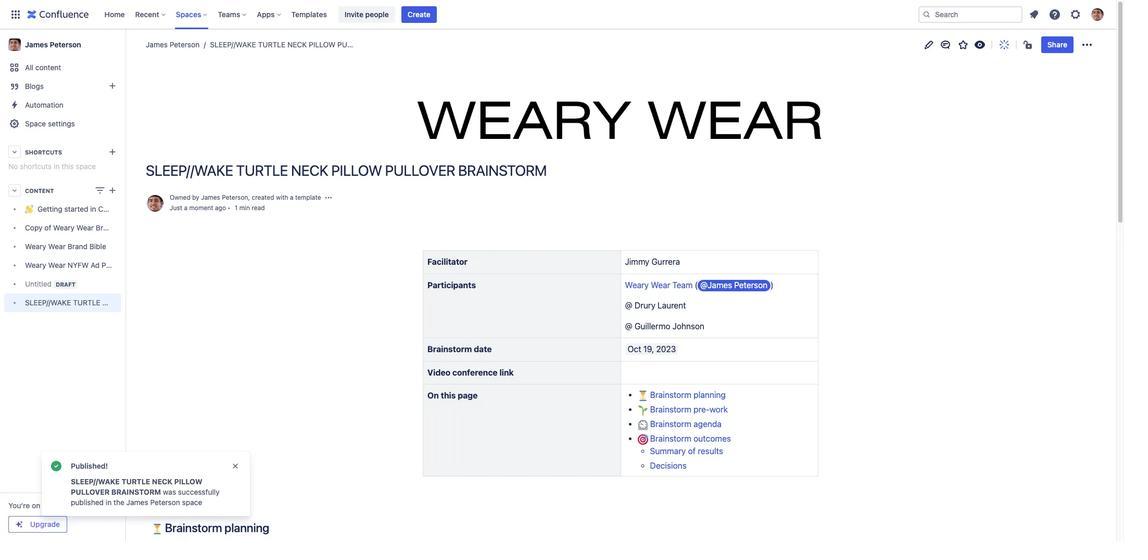 Task type: locate. For each thing, give the bounding box(es) containing it.
weary for weary wear nyfw ad push
[[25, 261, 46, 270]]

teams
[[218, 10, 240, 18]]

1 vertical spatial brainstorm
[[458, 162, 547, 179]]

recent button
[[132, 6, 170, 23]]

the
[[114, 498, 124, 507], [42, 502, 53, 510]]

1 vertical spatial bible
[[89, 242, 106, 251]]

:seedling: image
[[638, 406, 648, 416], [638, 406, 648, 416]]

no
[[8, 162, 18, 171]]

1 horizontal spatial in
[[90, 205, 96, 214]]

conference
[[453, 368, 498, 377]]

wear
[[76, 224, 94, 233], [48, 242, 66, 251], [48, 261, 66, 270], [651, 281, 670, 290]]

0 horizontal spatial space
[[76, 162, 96, 171]]

of down brainstorm outcomes
[[688, 447, 696, 456]]

sleep//wake turtle neck pillow pullover brainstorm up manage page ownership image
[[146, 162, 547, 179]]

0 horizontal spatial this
[[62, 162, 74, 171]]

james inside was successfully published in the james peterson space
[[126, 498, 148, 507]]

edit this page image
[[923, 39, 935, 51]]

weary up drury
[[625, 281, 649, 290]]

0 horizontal spatial a
[[184, 204, 188, 212]]

1 horizontal spatial the
[[114, 498, 124, 507]]

date
[[474, 345, 492, 354]]

shortcuts button
[[4, 143, 121, 161]]

in right published
[[106, 498, 112, 507]]

2 @ from the top
[[625, 322, 633, 331]]

0 horizontal spatial james peterson link
[[4, 34, 121, 55]]

wear up @ drury laurent
[[651, 281, 670, 290]]

video conference link
[[428, 368, 514, 377]]

notification icon image
[[1028, 8, 1041, 21]]

manage page ownership image
[[324, 194, 333, 202]]

james peterson
[[25, 40, 81, 49], [146, 40, 200, 49]]

peterson up all content link
[[50, 40, 81, 49]]

brainstorm planning down successfully
[[162, 521, 269, 535]]

0 vertical spatial this
[[62, 162, 74, 171]]

sleep//wake down teams 'dropdown button'
[[210, 40, 256, 49]]

tree containing getting started in confluence
[[4, 200, 137, 312]]

1 vertical spatial a
[[184, 204, 188, 212]]

dismiss image
[[231, 462, 240, 471]]

brainstorm inside "link"
[[650, 391, 692, 400]]

@
[[625, 301, 633, 311], [625, 322, 633, 331]]

1 horizontal spatial pullover
[[338, 40, 374, 49]]

0 horizontal spatial pullover
[[71, 488, 110, 497]]

this
[[62, 162, 74, 171], [441, 391, 456, 400]]

content
[[35, 63, 61, 72]]

2 vertical spatial sleep//wake turtle neck pillow pullover brainstorm
[[71, 478, 202, 497]]

a right just
[[184, 204, 188, 212]]

:hourglass_flowing_sand: image inside brainstorm planning "link"
[[638, 391, 648, 401]]

space down 'shortcuts' dropdown button
[[76, 162, 96, 171]]

2 vertical spatial pullover
[[71, 488, 110, 497]]

1 horizontal spatial this
[[441, 391, 456, 400]]

2 vertical spatial in
[[106, 498, 112, 507]]

2 horizontal spatial brainstorm
[[458, 162, 547, 179]]

0 horizontal spatial brainstorm
[[111, 488, 161, 497]]

0 horizontal spatial in
[[54, 162, 60, 171]]

1 vertical spatial of
[[688, 447, 696, 456]]

in for started
[[90, 205, 96, 214]]

@ guillermo johnson
[[625, 322, 705, 331]]

0 vertical spatial planning
[[694, 391, 726, 400]]

1 @ from the top
[[625, 301, 633, 311]]

2 horizontal spatial pullover
[[385, 162, 455, 179]]

started
[[64, 205, 88, 214]]

pillow inside sleep//wake turtle neck pillow pullover brainstorm link
[[309, 40, 336, 49]]

brainstorm
[[376, 40, 423, 49], [458, 162, 547, 179], [111, 488, 161, 497]]

turtle up created
[[236, 162, 288, 179]]

by
[[192, 194, 199, 201]]

star image
[[957, 39, 970, 51]]

0 vertical spatial a
[[290, 194, 294, 201]]

a right with
[[290, 194, 294, 201]]

outcomes
[[694, 434, 731, 444]]

brand up nyfw
[[68, 242, 88, 251]]

1
[[235, 204, 238, 212]]

0 horizontal spatial brand
[[68, 242, 88, 251]]

19,
[[644, 345, 654, 354]]

of right the copy
[[44, 224, 51, 233]]

1 vertical spatial planning
[[225, 521, 269, 535]]

brainstorm down brainstorm planning "link"
[[650, 405, 692, 415]]

with a template button
[[276, 193, 321, 203]]

getting started in confluence link
[[4, 200, 137, 219]]

settings icon image
[[1070, 8, 1082, 21]]

0 vertical spatial space
[[76, 162, 96, 171]]

Search field
[[919, 6, 1023, 23]]

upgrade
[[30, 520, 60, 529]]

published!
[[71, 462, 108, 471]]

1 horizontal spatial brainstorm planning
[[648, 391, 726, 400]]

brainstorm outcomes link
[[638, 434, 731, 445]]

sleep//wake down published!
[[71, 478, 120, 486]]

template
[[295, 194, 321, 201]]

1 james peterson from the left
[[25, 40, 81, 49]]

decisions
[[650, 461, 687, 471]]

1 vertical spatial pillow
[[331, 162, 382, 179]]

recent
[[135, 10, 159, 18]]

sleep//wake turtle neck pillow pullover brainstorm down 'templates' link
[[210, 40, 423, 49]]

banner
[[0, 0, 1117, 29]]

1 min read
[[235, 204, 265, 212]]

pillow up manage page ownership image
[[331, 162, 382, 179]]

pillow down 'templates' link
[[309, 40, 336, 49]]

pillow inside sleep//wake turtle neck pillow pullover brainstorm
[[174, 478, 202, 486]]

1 horizontal spatial bible
[[118, 224, 134, 233]]

brainstorm for brainstorm pre-work link
[[650, 405, 692, 415]]

2023
[[656, 345, 676, 354]]

2 horizontal spatial in
[[106, 498, 112, 507]]

space down successfully
[[182, 498, 202, 507]]

push
[[102, 261, 118, 270]]

in right started
[[90, 205, 96, 214]]

in down 'shortcuts' dropdown button
[[54, 162, 60, 171]]

0 horizontal spatial the
[[42, 502, 53, 510]]

sleep//wake up by
[[146, 162, 233, 179]]

summary
[[650, 447, 686, 456]]

neck up was
[[152, 478, 172, 486]]

wear up weary wear nyfw ad push link
[[48, 242, 66, 251]]

1 vertical spatial brainstorm planning
[[162, 521, 269, 535]]

weary for weary wear brand bible
[[25, 242, 46, 251]]

teams button
[[215, 6, 251, 23]]

copy of weary wear brand bible
[[25, 224, 134, 233]]

free
[[55, 502, 71, 510]]

2 vertical spatial sleep//wake
[[71, 478, 120, 486]]

brainstorm planning inside "link"
[[648, 391, 726, 400]]

brainstorm agenda
[[648, 420, 722, 429]]

spaces button
[[173, 6, 212, 23]]

0 horizontal spatial james peterson
[[25, 40, 81, 49]]

1 vertical spatial @
[[625, 322, 633, 331]]

draft
[[56, 281, 76, 288]]

1 vertical spatial sleep//wake
[[146, 162, 233, 179]]

peterson inside was successfully published in the james peterson space
[[150, 498, 180, 507]]

untitled draft
[[25, 280, 76, 289]]

apps
[[257, 10, 275, 18]]

shortcuts
[[25, 149, 62, 155]]

all
[[25, 63, 33, 72]]

space settings
[[25, 119, 75, 128]]

:hourglass_flowing_sand: image
[[638, 391, 648, 401], [152, 524, 162, 535], [152, 524, 162, 535]]

spaces
[[176, 10, 201, 18]]

@ left drury
[[625, 301, 633, 311]]

0 vertical spatial of
[[44, 224, 51, 233]]

of inside copy of weary wear brand bible link
[[44, 224, 51, 233]]

pillow
[[309, 40, 336, 49], [331, 162, 382, 179], [174, 478, 202, 486]]

:timer: image
[[638, 420, 648, 431]]

2 vertical spatial pillow
[[174, 478, 202, 486]]

brainstorm pre-work
[[648, 405, 728, 415]]

2 vertical spatial brainstorm
[[111, 488, 161, 497]]

brainstorm for brainstorm agenda link
[[650, 420, 692, 429]]

1 horizontal spatial of
[[688, 447, 696, 456]]

1 vertical spatial in
[[90, 205, 96, 214]]

weary wear brand bible
[[25, 242, 106, 251]]

0 vertical spatial bible
[[118, 224, 134, 233]]

sleep//wake turtle neck pillow pullover brainstorm down published!
[[71, 478, 202, 497]]

help icon image
[[1049, 8, 1061, 21]]

was successfully published in the james peterson space
[[71, 488, 220, 507]]

1 horizontal spatial brainstorm
[[376, 40, 423, 49]]

page
[[458, 391, 478, 400]]

bible down confluence
[[118, 224, 134, 233]]

neck down 'templates' link
[[287, 40, 307, 49]]

neck
[[287, 40, 307, 49], [291, 162, 328, 179], [152, 478, 172, 486]]

0 vertical spatial in
[[54, 162, 60, 171]]

1 horizontal spatial space
[[182, 498, 202, 507]]

collapse sidebar image
[[114, 34, 136, 55]]

0 horizontal spatial bible
[[89, 242, 106, 251]]

just a moment ago
[[170, 204, 226, 212]]

tree
[[4, 200, 137, 312]]

this right the on
[[441, 391, 456, 400]]

settings
[[48, 119, 75, 128]]

:dart: image
[[638, 435, 648, 445], [638, 435, 648, 445]]

weary down the copy
[[25, 242, 46, 251]]

peterson down was
[[150, 498, 180, 507]]

this inside space element
[[62, 162, 74, 171]]

brainstorm down brainstorm pre-work link
[[650, 420, 692, 429]]

in for shortcuts
[[54, 162, 60, 171]]

2 vertical spatial neck
[[152, 478, 172, 486]]

create a blog image
[[106, 80, 119, 92]]

getting started in confluence
[[37, 205, 137, 214]]

wear for weary wear brand bible
[[48, 242, 66, 251]]

pillow up successfully
[[174, 478, 202, 486]]

weary for weary wear team ( @james peterson )
[[625, 281, 649, 290]]

of inside summary of results decisions
[[688, 447, 696, 456]]

1 vertical spatial space
[[182, 498, 202, 507]]

james right published
[[126, 498, 148, 507]]

copy of weary wear brand bible link
[[4, 219, 134, 237]]

0 horizontal spatial of
[[44, 224, 51, 233]]

2 horizontal spatial james peterson link
[[201, 194, 248, 201]]

james peterson link up all content link
[[4, 34, 121, 55]]

all content
[[25, 63, 61, 72]]

1 vertical spatial brand
[[68, 242, 88, 251]]

gurrera
[[652, 258, 680, 267]]

bible
[[118, 224, 134, 233], [89, 242, 106, 251]]

you're on the free plan
[[8, 502, 87, 510]]

1 horizontal spatial james peterson
[[146, 40, 200, 49]]

0 horizontal spatial brainstorm planning
[[162, 521, 269, 535]]

peterson
[[50, 40, 81, 49], [170, 40, 200, 49], [222, 194, 248, 201], [734, 281, 768, 290], [150, 498, 180, 507]]

0 vertical spatial brainstorm planning
[[648, 391, 726, 400]]

sleep//wake turtle neck pillow pullover brainstorm
[[210, 40, 423, 49], [146, 162, 547, 179], [71, 478, 202, 497]]

brainstorm for brainstorm outcomes link in the right of the page
[[650, 434, 692, 444]]

drury
[[635, 301, 656, 311]]

brainstorm up "summary"
[[650, 434, 692, 444]]

of for results
[[688, 447, 696, 456]]

this down 'shortcuts' dropdown button
[[62, 162, 74, 171]]

pullover inside sleep//wake turtle neck pillow pullover brainstorm
[[71, 488, 110, 497]]

home link
[[101, 6, 128, 23]]

1 vertical spatial pullover
[[385, 162, 455, 179]]

brainstorm planning
[[648, 391, 726, 400], [162, 521, 269, 535]]

turtle up was successfully published in the james peterson space
[[122, 478, 150, 486]]

1 horizontal spatial planning
[[694, 391, 726, 400]]

with
[[276, 194, 288, 201]]

of
[[44, 224, 51, 233], [688, 447, 696, 456]]

james peterson link down spaces
[[146, 40, 200, 50]]

james up all content
[[25, 40, 48, 49]]

planning
[[694, 391, 726, 400], [225, 521, 269, 535]]

@ left guillermo
[[625, 322, 633, 331]]

guillermo
[[635, 322, 671, 331]]

the right on
[[42, 502, 53, 510]]

james peterson up content
[[25, 40, 81, 49]]

weary up untitled
[[25, 261, 46, 270]]

0 vertical spatial pillow
[[309, 40, 336, 49]]

brainstorm planning up brainstorm pre-work
[[648, 391, 726, 400]]

apps button
[[254, 6, 285, 23]]

summary of results link
[[650, 447, 723, 456]]

work
[[710, 405, 728, 415]]

james up moment
[[201, 194, 220, 201]]

2 vertical spatial turtle
[[122, 478, 150, 486]]

ago
[[215, 204, 226, 212]]

brand down confluence
[[96, 224, 116, 233]]

1 horizontal spatial brand
[[96, 224, 116, 233]]

james peterson link up ago
[[201, 194, 248, 201]]

the right published
[[114, 498, 124, 507]]

templates link
[[288, 6, 330, 23]]

turtle down apps popup button
[[258, 40, 286, 49]]

james peterson down spaces
[[146, 40, 200, 49]]

turtle
[[258, 40, 286, 49], [236, 162, 288, 179], [122, 478, 150, 486]]

upgrade button
[[9, 517, 67, 533]]

brainstorm up brainstorm pre-work link
[[650, 391, 692, 400]]

you're
[[8, 502, 30, 510]]

0 vertical spatial @
[[625, 301, 633, 311]]

wear down 'weary wear brand bible' link
[[48, 261, 66, 270]]

neck up template
[[291, 162, 328, 179]]

confluence image
[[27, 8, 89, 21], [27, 8, 89, 21]]

bible up ad
[[89, 242, 106, 251]]

peterson inside space element
[[50, 40, 81, 49]]

no restrictions image
[[1023, 39, 1035, 51]]

weary wear nyfw ad push link
[[4, 256, 121, 275]]

the inside was successfully published in the james peterson space
[[114, 498, 124, 507]]

0 horizontal spatial planning
[[225, 521, 269, 535]]



Task type: vqa. For each thing, say whether or not it's contained in the screenshot.
Configure link in the right of the page
no



Task type: describe. For each thing, give the bounding box(es) containing it.
0 vertical spatial brand
[[96, 224, 116, 233]]

quick summary image
[[998, 39, 1011, 51]]

create a page image
[[106, 184, 119, 197]]

planning inside "link"
[[694, 391, 726, 400]]

0 vertical spatial neck
[[287, 40, 307, 49]]

agenda
[[694, 420, 722, 429]]

brainstorm date
[[428, 345, 492, 354]]

invite people
[[345, 10, 389, 18]]

published
[[71, 498, 104, 507]]

jimmy gurrera
[[625, 258, 680, 267]]

weary wear nyfw ad push
[[25, 261, 118, 270]]

peterson up 1
[[222, 194, 248, 201]]

2 james peterson from the left
[[146, 40, 200, 49]]

untitled
[[25, 280, 52, 289]]

@ for @ drury laurent
[[625, 301, 633, 311]]

1 horizontal spatial james peterson link
[[146, 40, 200, 50]]

on this page
[[428, 391, 478, 400]]

on
[[32, 502, 40, 510]]

@james
[[700, 281, 732, 290]]

@ for @ guillermo johnson
[[625, 322, 633, 331]]

appswitcher icon image
[[9, 8, 22, 21]]

brainstorm outcomes
[[648, 434, 731, 444]]

more actions image
[[1081, 39, 1094, 51]]

all content link
[[4, 58, 121, 77]]

peterson left )
[[734, 281, 768, 290]]

content button
[[4, 181, 121, 200]]

brainstorm inside sleep//wake turtle neck pillow pullover brainstorm
[[111, 488, 161, 497]]

just
[[170, 204, 182, 212]]

:hourglass_flowing_sand: image
[[638, 391, 648, 401]]

nyfw
[[68, 261, 89, 270]]

oct 19, 2023
[[628, 345, 676, 354]]

create
[[408, 10, 431, 18]]

premium image
[[15, 521, 23, 529]]

1 vertical spatial turtle
[[236, 162, 288, 179]]

brainstorm up video
[[428, 345, 472, 354]]

search image
[[923, 10, 931, 18]]

owned by james peterson , created with a template
[[170, 194, 321, 201]]

your profile and preferences image
[[1092, 8, 1104, 21]]

change view image
[[94, 184, 106, 197]]

sleep//wake inside sleep//wake turtle neck pillow pullover brainstorm
[[71, 478, 120, 486]]

1 vertical spatial neck
[[291, 162, 328, 179]]

@ drury laurent
[[625, 301, 686, 311]]

participants
[[428, 281, 476, 290]]

space inside was successfully published in the james peterson space
[[182, 498, 202, 507]]

success image
[[50, 460, 62, 473]]

home
[[104, 10, 125, 18]]

was
[[163, 488, 176, 497]]

min
[[239, 204, 250, 212]]

weary wear brand bible link
[[4, 237, 121, 256]]

shortcuts
[[20, 162, 52, 171]]

space
[[25, 119, 46, 128]]

automation
[[25, 101, 63, 109]]

invite
[[345, 10, 364, 18]]

wear for weary wear team ( @james peterson )
[[651, 281, 670, 290]]

@james peterson button
[[698, 280, 771, 292]]

james peterson image
[[147, 195, 164, 212]]

space settings link
[[4, 115, 121, 133]]

james inside space element
[[25, 40, 48, 49]]

video
[[428, 368, 451, 377]]

turtle inside sleep//wake turtle neck pillow pullover brainstorm
[[122, 478, 150, 486]]

,
[[248, 194, 250, 201]]

jimmy
[[625, 258, 650, 267]]

0 vertical spatial pullover
[[338, 40, 374, 49]]

laurent
[[658, 301, 686, 311]]

1 vertical spatial sleep//wake turtle neck pillow pullover brainstorm
[[146, 162, 547, 179]]

:timer: image
[[638, 420, 648, 431]]

0 vertical spatial brainstorm
[[376, 40, 423, 49]]

(
[[695, 281, 698, 290]]

no shortcuts in this space
[[8, 162, 96, 171]]

james peterson inside space element
[[25, 40, 81, 49]]

wear for weary wear nyfw ad push
[[48, 261, 66, 270]]

weary wear team ( @james peterson )
[[625, 281, 774, 290]]

weary up 'weary wear brand bible' link
[[53, 224, 74, 233]]

stop watching image
[[974, 39, 986, 51]]

1 horizontal spatial a
[[290, 194, 294, 201]]

weary wear team link
[[625, 281, 693, 290]]

oct
[[628, 345, 641, 354]]

space element
[[0, 29, 137, 542]]

of for weary
[[44, 224, 51, 233]]

in inside was successfully published in the james peterson space
[[106, 498, 112, 507]]

james down recent popup button
[[146, 40, 168, 49]]

wear down the 'getting started in confluence'
[[76, 224, 94, 233]]

automation link
[[4, 96, 121, 115]]

decisions link
[[650, 461, 687, 471]]

johnson
[[673, 322, 705, 331]]

brainstorm agenda link
[[638, 420, 722, 431]]

team
[[673, 281, 693, 290]]

content
[[25, 187, 54, 194]]

templates
[[291, 10, 327, 18]]

sleep//wake turtle neck pillow pullover brainstorm link
[[200, 40, 423, 50]]

add shortcut image
[[106, 146, 119, 158]]

invite people button
[[338, 6, 395, 23]]

brainstorm planning link
[[638, 391, 726, 401]]

blogs link
[[4, 77, 121, 96]]

bible inside copy of weary wear brand bible link
[[118, 224, 134, 233]]

peterson down spaces
[[170, 40, 200, 49]]

brainstorm pre-work link
[[638, 405, 728, 416]]

confluence
[[98, 205, 137, 214]]

facilitator
[[428, 258, 468, 267]]

owned
[[170, 194, 191, 201]]

0 vertical spatial sleep//wake
[[210, 40, 256, 49]]

on
[[428, 391, 439, 400]]

the inside space element
[[42, 502, 53, 510]]

0 vertical spatial turtle
[[258, 40, 286, 49]]

created
[[252, 194, 274, 201]]

moment
[[189, 204, 213, 212]]

results
[[698, 447, 723, 456]]

brainstorm for brainstorm planning "link"
[[650, 391, 692, 400]]

copy
[[25, 224, 42, 233]]

people
[[365, 10, 389, 18]]

read
[[252, 204, 265, 212]]

brainstorm down successfully
[[165, 521, 222, 535]]

neck inside sleep//wake turtle neck pillow pullover brainstorm
[[152, 478, 172, 486]]

copy image
[[268, 522, 281, 534]]

global element
[[6, 0, 919, 29]]

bible inside 'weary wear brand bible' link
[[89, 242, 106, 251]]

tree inside space element
[[4, 200, 137, 312]]

link
[[500, 368, 514, 377]]

1 vertical spatial this
[[441, 391, 456, 400]]

share button
[[1041, 36, 1074, 53]]

0 vertical spatial sleep//wake turtle neck pillow pullover brainstorm
[[210, 40, 423, 49]]

banner containing home
[[0, 0, 1117, 29]]



